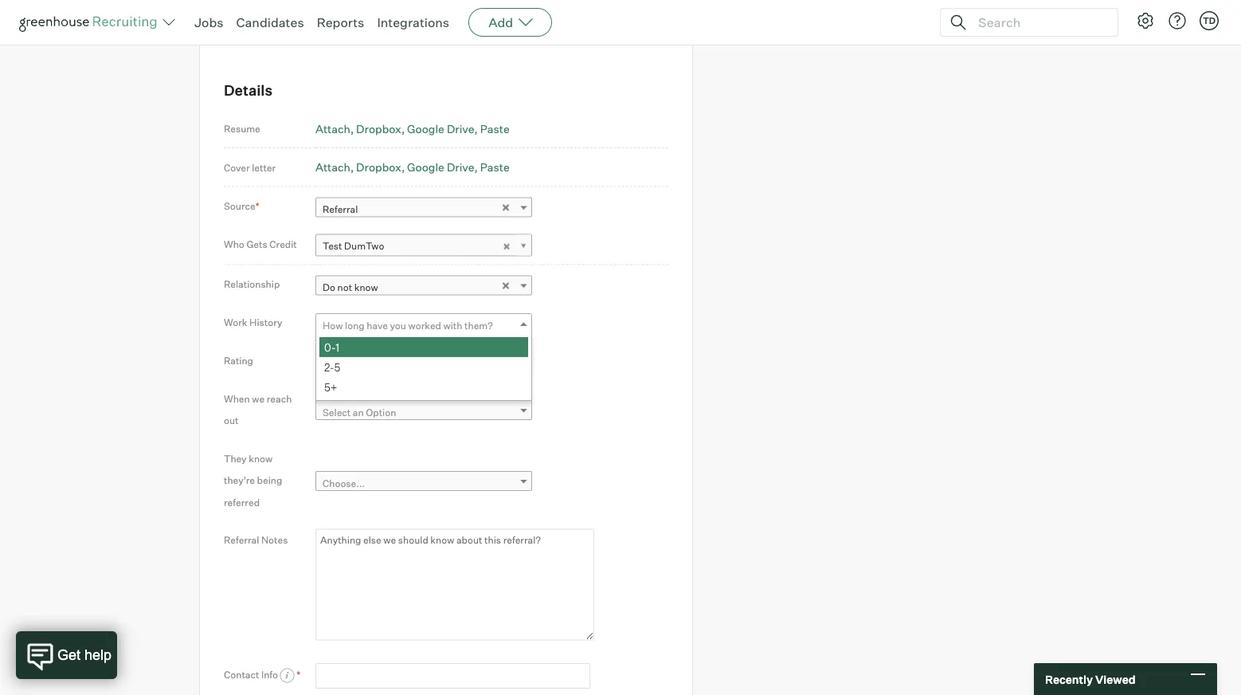Task type: vqa. For each thing, say whether or not it's contained in the screenshot.


Task type: locate. For each thing, give the bounding box(es) containing it.
recently
[[1046, 672, 1094, 686]]

1 vertical spatial dropbox link
[[356, 160, 405, 174]]

0 vertical spatial dropbox
[[356, 121, 402, 135]]

0 vertical spatial attach link
[[316, 121, 354, 135]]

Search text field
[[975, 11, 1104, 34]]

1 attach dropbox google drive paste from the top
[[316, 121, 510, 135]]

2 attach link from the top
[[316, 160, 354, 174]]

0 vertical spatial referral
[[323, 203, 358, 215]]

rate
[[393, 357, 410, 369]]

integrations
[[377, 14, 450, 30]]

0-1 2-5 5+
[[324, 341, 341, 393]]

1 paste link from the top
[[480, 121, 510, 135]]

know
[[354, 281, 378, 293], [249, 452, 273, 464]]

attach dropbox google drive paste
[[316, 121, 510, 135], [316, 160, 510, 174]]

2 attach from the top
[[316, 160, 351, 174]]

do not know link
[[316, 275, 532, 298]]

candidates link
[[236, 14, 304, 30]]

relationship
[[224, 278, 280, 290]]

2 paste from the top
[[480, 160, 510, 174]]

they're
[[224, 474, 255, 486]]

how for how long have you worked with them?
[[323, 319, 343, 331]]

not
[[338, 281, 352, 293]]

google for resume
[[407, 121, 445, 135]]

another
[[350, 4, 390, 18]]

google drive link
[[407, 121, 478, 135], [407, 160, 478, 174]]

1 google drive link from the top
[[407, 121, 478, 135]]

2 how from the top
[[323, 357, 343, 369]]

1 vertical spatial paste
[[480, 160, 510, 174]]

test dumtwo link
[[316, 234, 532, 257]]

who
[[224, 238, 245, 250]]

drive
[[447, 121, 475, 135], [447, 160, 475, 174]]

2 drive from the top
[[447, 160, 475, 174]]

paste
[[480, 121, 510, 135], [480, 160, 510, 174]]

0 vertical spatial paste link
[[480, 121, 510, 135]]

an
[[353, 406, 364, 418]]

2 dropbox from the top
[[356, 160, 402, 174]]

0 vertical spatial attach
[[316, 121, 351, 135]]

dropbox link for cover letter
[[356, 160, 405, 174]]

1 vertical spatial how
[[323, 357, 343, 369]]

0 vertical spatial google
[[407, 121, 445, 135]]

0 vertical spatial *
[[256, 200, 260, 212]]

paste for cover letter
[[480, 160, 510, 174]]

+ add another
[[316, 4, 390, 18]]

0 vertical spatial attach dropbox google drive paste
[[316, 121, 510, 135]]

you left 'rate'
[[374, 357, 390, 369]]

them?
[[465, 319, 493, 331]]

1 vertical spatial you
[[374, 357, 390, 369]]

* right info on the bottom left of page
[[297, 668, 301, 680]]

jobs link
[[195, 14, 224, 30]]

1 vertical spatial google
[[407, 160, 445, 174]]

0 horizontal spatial add
[[325, 4, 347, 18]]

0 vertical spatial paste
[[480, 121, 510, 135]]

how
[[323, 319, 343, 331], [323, 357, 343, 369]]

know right "not" on the left of the page
[[354, 281, 378, 293]]

attach link
[[316, 121, 354, 135], [316, 160, 354, 174]]

referral
[[323, 203, 358, 215], [224, 534, 259, 546]]

paste for resume
[[480, 121, 510, 135]]

1 vertical spatial paste link
[[480, 160, 510, 174]]

0 vertical spatial how
[[323, 319, 343, 331]]

2 dropbox link from the top
[[356, 160, 405, 174]]

1 vertical spatial attach dropbox google drive paste
[[316, 160, 510, 174]]

add
[[325, 4, 347, 18], [489, 14, 514, 30]]

configure image
[[1137, 11, 1156, 30]]

drive for cover letter
[[447, 160, 475, 174]]

drive for resume
[[447, 121, 475, 135]]

candidates
[[236, 14, 304, 30]]

we
[[252, 392, 265, 404]]

attach dropbox google drive paste for resume
[[316, 121, 510, 135]]

dropbox
[[356, 121, 402, 135], [356, 160, 402, 174]]

1 vertical spatial drive
[[447, 160, 475, 174]]

attach link for cover letter
[[316, 160, 354, 174]]

referral for referral
[[323, 203, 358, 215]]

details
[[224, 81, 273, 99]]

worked
[[409, 319, 442, 331]]

1 attach link from the top
[[316, 121, 354, 135]]

1 vertical spatial referral
[[224, 534, 259, 546]]

who gets credit
[[224, 238, 297, 250]]

1 horizontal spatial add
[[489, 14, 514, 30]]

2 attach dropbox google drive paste from the top
[[316, 160, 510, 174]]

*
[[256, 200, 260, 212], [297, 668, 301, 680]]

know up being
[[249, 452, 273, 464]]

td button
[[1201, 11, 1220, 30]]

td button
[[1197, 8, 1223, 33]]

1 horizontal spatial *
[[297, 668, 301, 680]]

out
[[224, 414, 239, 426]]

dropbox link
[[356, 121, 405, 135], [356, 160, 405, 174]]

select an option
[[323, 406, 396, 418]]

they
[[224, 452, 247, 464]]

would
[[345, 357, 372, 369]]

0 vertical spatial know
[[354, 281, 378, 293]]

google for cover letter
[[407, 160, 445, 174]]

you right the have
[[390, 319, 406, 331]]

0 vertical spatial drive
[[447, 121, 475, 135]]

1 google from the top
[[407, 121, 445, 135]]

info
[[261, 668, 278, 680]]

1 vertical spatial google drive link
[[407, 160, 478, 174]]

* up gets
[[256, 200, 260, 212]]

1 dropbox from the top
[[356, 121, 402, 135]]

person?
[[431, 357, 468, 369]]

contact info
[[224, 668, 280, 680]]

1 drive from the top
[[447, 121, 475, 135]]

source
[[224, 200, 256, 212]]

attach
[[316, 121, 351, 135], [316, 160, 351, 174]]

reports
[[317, 14, 365, 30]]

you
[[390, 319, 406, 331], [374, 357, 390, 369]]

1 vertical spatial know
[[249, 452, 273, 464]]

1 dropbox link from the top
[[356, 121, 405, 135]]

2 google from the top
[[407, 160, 445, 174]]

option
[[366, 406, 396, 418]]

paste link for resume
[[480, 121, 510, 135]]

referral left notes
[[224, 534, 259, 546]]

5+
[[324, 381, 337, 393]]

how left long
[[323, 319, 343, 331]]

long
[[345, 319, 365, 331]]

1 vertical spatial attach link
[[316, 160, 354, 174]]

0 vertical spatial dropbox link
[[356, 121, 405, 135]]

how would you rate this person? link
[[316, 351, 532, 375]]

2 google drive link from the top
[[407, 160, 478, 174]]

viewed
[[1096, 672, 1136, 686]]

1 vertical spatial attach
[[316, 160, 351, 174]]

how down the 0-
[[323, 357, 343, 369]]

0 horizontal spatial know
[[249, 452, 273, 464]]

when we reach out
[[224, 392, 292, 426]]

google
[[407, 121, 445, 135], [407, 160, 445, 174]]

0 vertical spatial google drive link
[[407, 121, 478, 135]]

1 vertical spatial dropbox
[[356, 160, 402, 174]]

referral notes
[[224, 534, 288, 546]]

attach for cover letter
[[316, 160, 351, 174]]

1 how from the top
[[323, 319, 343, 331]]

cover letter
[[224, 161, 276, 173]]

paste link
[[480, 121, 510, 135], [480, 160, 510, 174]]

referral up test
[[323, 203, 358, 215]]

do
[[323, 281, 336, 293]]

5
[[334, 361, 341, 374]]

1 paste from the top
[[480, 121, 510, 135]]

1 horizontal spatial referral
[[323, 203, 358, 215]]

1 attach from the top
[[316, 121, 351, 135]]

add inside popup button
[[489, 14, 514, 30]]

2 paste link from the top
[[480, 160, 510, 174]]

dropbox for cover letter
[[356, 160, 402, 174]]

None text field
[[316, 663, 591, 689]]

0 horizontal spatial referral
[[224, 534, 259, 546]]

paste link for cover letter
[[480, 160, 510, 174]]



Task type: describe. For each thing, give the bounding box(es) containing it.
they know they're being referred
[[224, 452, 282, 508]]

0 vertical spatial you
[[390, 319, 406, 331]]

referral for referral notes
[[224, 534, 259, 546]]

Referral Notes text field
[[316, 529, 595, 640]]

how would you rate this person?
[[323, 357, 468, 369]]

how long have you worked with them?
[[323, 319, 493, 331]]

letter
[[252, 161, 276, 173]]

select
[[323, 406, 351, 418]]

credit
[[270, 238, 297, 250]]

choose... link
[[316, 471, 532, 494]]

google drive link for cover letter
[[407, 160, 478, 174]]

do not know
[[323, 281, 378, 293]]

resume
[[224, 123, 261, 135]]

work
[[224, 316, 248, 328]]

how for how would you rate this person?
[[323, 357, 343, 369]]

integrations link
[[377, 14, 450, 30]]

contact
[[224, 668, 259, 680]]

+
[[316, 4, 323, 18]]

dumtwo
[[344, 240, 385, 252]]

1 vertical spatial *
[[297, 668, 301, 680]]

referred
[[224, 496, 260, 508]]

dropbox for resume
[[356, 121, 402, 135]]

notes
[[261, 534, 288, 546]]

greenhouse recruiting image
[[19, 13, 163, 32]]

gets
[[247, 238, 268, 250]]

know inside they know they're being referred
[[249, 452, 273, 464]]

source *
[[224, 200, 260, 212]]

test
[[323, 240, 342, 252]]

recently viewed
[[1046, 672, 1136, 686]]

attach for resume
[[316, 121, 351, 135]]

dropbox link for resume
[[356, 121, 405, 135]]

with
[[444, 319, 463, 331]]

attach link for resume
[[316, 121, 354, 135]]

cover
[[224, 161, 250, 173]]

this
[[412, 357, 429, 369]]

test dumtwo
[[323, 240, 385, 252]]

1 horizontal spatial know
[[354, 281, 378, 293]]

+ add another link
[[316, 4, 390, 18]]

choose...
[[323, 477, 365, 489]]

1
[[336, 341, 340, 354]]

when
[[224, 392, 250, 404]]

0 horizontal spatial *
[[256, 200, 260, 212]]

being
[[257, 474, 282, 486]]

have
[[367, 319, 388, 331]]

td
[[1204, 15, 1217, 26]]

0-
[[324, 341, 336, 354]]

select an option link
[[316, 400, 532, 423]]

2-
[[324, 361, 334, 374]]

how long have you worked with them? link
[[316, 313, 532, 336]]

google drive link for resume
[[407, 121, 478, 135]]

attach dropbox google drive paste for cover letter
[[316, 160, 510, 174]]

referral link
[[316, 197, 532, 220]]

history
[[250, 316, 283, 328]]

jobs
[[195, 14, 224, 30]]

reports link
[[317, 14, 365, 30]]

reach
[[267, 392, 292, 404]]

rating
[[224, 354, 253, 366]]

add button
[[469, 8, 553, 37]]

work history
[[224, 316, 283, 328]]



